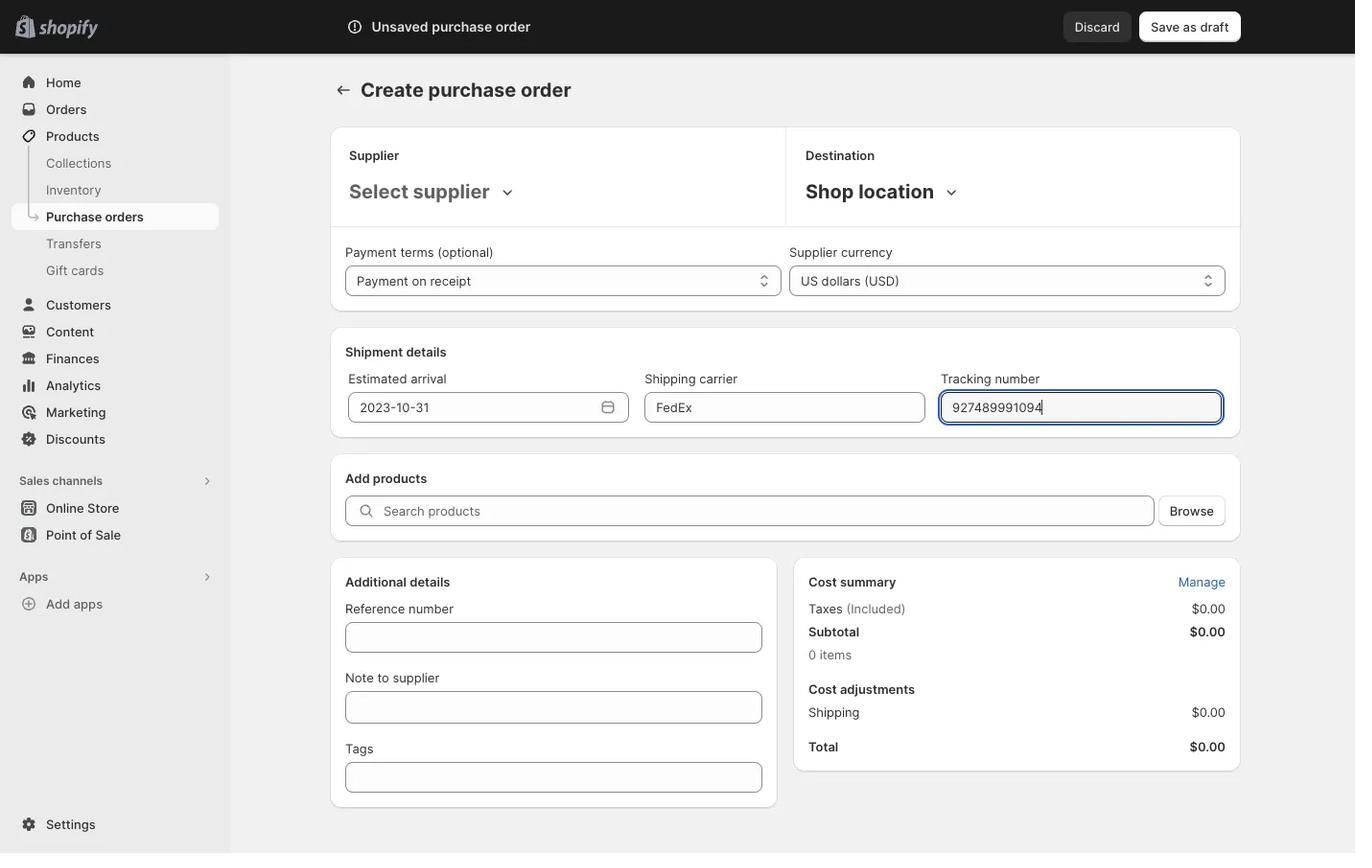 Task type: describe. For each thing, give the bounding box(es) containing it.
shop location button
[[802, 176, 965, 207]]

us dollars (usd)
[[801, 273, 900, 289]]

apps button
[[12, 564, 219, 591]]

currency
[[841, 245, 893, 260]]

0 items
[[809, 647, 852, 663]]

home
[[46, 75, 81, 90]]

dollars
[[822, 273, 861, 289]]

payment terms (optional)
[[345, 245, 494, 260]]

online
[[46, 501, 84, 516]]

Estimated arrival text field
[[348, 392, 595, 423]]

marketing
[[46, 405, 106, 420]]

select supplier
[[349, 180, 490, 203]]

arrival
[[411, 371, 447, 387]]

online store link
[[12, 495, 219, 522]]

estimated
[[348, 371, 407, 387]]

purchase
[[46, 209, 102, 224]]

1 vertical spatial supplier
[[393, 670, 440, 686]]

analytics
[[46, 378, 101, 393]]

browse button
[[1159, 496, 1226, 527]]

select
[[349, 180, 409, 203]]

sales channels button
[[12, 468, 219, 495]]

items
[[820, 647, 852, 663]]

Search products text field
[[384, 496, 1155, 527]]

carrier
[[700, 371, 738, 387]]

to
[[377, 670, 389, 686]]

unsaved
[[372, 18, 428, 35]]

0
[[809, 647, 816, 663]]

point of sale link
[[12, 522, 219, 549]]

shipping for shipping
[[809, 705, 860, 720]]

draft
[[1200, 19, 1229, 35]]

supplier for supplier
[[349, 148, 399, 163]]

add products
[[345, 471, 427, 486]]

of
[[80, 528, 92, 543]]

note to supplier
[[345, 670, 440, 686]]

create purchase order
[[361, 79, 571, 102]]

subtotal
[[809, 624, 860, 640]]

discounts
[[46, 432, 105, 447]]

gift
[[46, 263, 68, 278]]

number for reference number
[[409, 601, 454, 617]]

search
[[424, 19, 465, 35]]

$0.00 for shipping
[[1192, 705, 1226, 720]]

marketing link
[[12, 399, 219, 426]]

sales channels
[[19, 474, 103, 488]]

taxes
[[809, 601, 843, 617]]

shop
[[806, 180, 854, 203]]

add apps button
[[12, 591, 219, 618]]

supplier for supplier currency
[[789, 245, 838, 260]]

taxes (included)
[[809, 601, 906, 617]]

add apps
[[46, 597, 103, 612]]

tracking number
[[941, 371, 1040, 387]]

on
[[412, 273, 427, 289]]

Tracking number text field
[[941, 392, 1222, 423]]

point of sale
[[46, 528, 121, 543]]

products link
[[12, 123, 219, 150]]

receipt
[[430, 273, 471, 289]]

as
[[1183, 19, 1197, 35]]

apps
[[19, 570, 48, 584]]

shop location
[[806, 180, 934, 203]]

tracking
[[941, 371, 992, 387]]

cost adjustments
[[809, 682, 915, 697]]

customers
[[46, 297, 111, 313]]

(included)
[[846, 601, 906, 617]]

details for additional details
[[410, 575, 450, 590]]

point
[[46, 528, 77, 543]]

search button
[[392, 12, 949, 42]]

content
[[46, 324, 94, 340]]

save as draft
[[1151, 19, 1229, 35]]

point of sale button
[[0, 522, 230, 549]]

payment for payment on receipt
[[357, 273, 408, 289]]

$0.00 for total
[[1190, 740, 1226, 755]]

shipping for shipping carrier
[[645, 371, 696, 387]]

inventory link
[[12, 176, 219, 203]]

shipping carrier
[[645, 371, 738, 387]]

transfers link
[[12, 230, 219, 257]]

home link
[[12, 69, 219, 96]]



Task type: vqa. For each thing, say whether or not it's contained in the screenshot.
left Shipping
yes



Task type: locate. For each thing, give the bounding box(es) containing it.
purchase down unsaved purchase order
[[428, 79, 516, 102]]

1 horizontal spatial number
[[995, 371, 1040, 387]]

additional
[[345, 575, 407, 590]]

shipping
[[645, 371, 696, 387], [809, 705, 860, 720]]

0 vertical spatial supplier
[[349, 148, 399, 163]]

Note to supplier text field
[[345, 692, 763, 724]]

cost for cost adjustments
[[809, 682, 837, 697]]

1 vertical spatial shipping
[[809, 705, 860, 720]]

purchase orders link
[[12, 203, 219, 230]]

store
[[87, 501, 119, 516]]

summary
[[840, 575, 896, 590]]

cost down 0 items
[[809, 682, 837, 697]]

0 vertical spatial supplier
[[413, 180, 490, 203]]

discard link
[[1063, 12, 1132, 42]]

orders
[[105, 209, 144, 224]]

supplier up us
[[789, 245, 838, 260]]

purchase orders
[[46, 209, 144, 224]]

supplier right 'to' in the left of the page
[[393, 670, 440, 686]]

inventory
[[46, 182, 101, 198]]

online store
[[46, 501, 119, 516]]

Tags text field
[[345, 763, 763, 793]]

Shipping carrier text field
[[645, 392, 926, 423]]

location
[[859, 180, 934, 203]]

products
[[46, 129, 100, 144]]

supplier inside dropdown button
[[413, 180, 490, 203]]

cost summary
[[809, 575, 896, 590]]

apps
[[74, 597, 103, 612]]

shipping left carrier
[[645, 371, 696, 387]]

terms
[[400, 245, 434, 260]]

1 vertical spatial add
[[46, 597, 70, 612]]

1 vertical spatial supplier
[[789, 245, 838, 260]]

0 vertical spatial details
[[406, 344, 447, 360]]

$0.00
[[1192, 601, 1226, 617], [1190, 624, 1226, 640], [1192, 705, 1226, 720], [1190, 740, 1226, 755]]

(usd)
[[864, 273, 900, 289]]

manage button
[[1167, 569, 1237, 596]]

1 horizontal spatial add
[[345, 471, 370, 486]]

reference number
[[345, 601, 454, 617]]

add inside button
[[46, 597, 70, 612]]

purchase
[[432, 18, 492, 35], [428, 79, 516, 102]]

(optional)
[[438, 245, 494, 260]]

discounts link
[[12, 426, 219, 453]]

browse
[[1170, 504, 1214, 519]]

1 vertical spatial cost
[[809, 682, 837, 697]]

0 vertical spatial shipping
[[645, 371, 696, 387]]

details for shipment details
[[406, 344, 447, 360]]

cost up taxes
[[809, 575, 837, 590]]

0 vertical spatial order
[[496, 18, 531, 35]]

transfers
[[46, 236, 101, 251]]

finances link
[[12, 345, 219, 372]]

cost
[[809, 575, 837, 590], [809, 682, 837, 697]]

1 vertical spatial number
[[409, 601, 454, 617]]

content link
[[12, 318, 219, 345]]

number
[[995, 371, 1040, 387], [409, 601, 454, 617]]

destination
[[806, 148, 875, 163]]

purchase for create
[[428, 79, 516, 102]]

payment
[[345, 245, 397, 260], [357, 273, 408, 289]]

1 vertical spatial order
[[521, 79, 571, 102]]

details up "reference number"
[[410, 575, 450, 590]]

sale
[[95, 528, 121, 543]]

estimated arrival
[[348, 371, 447, 387]]

tags
[[345, 741, 374, 757]]

supplier up select
[[349, 148, 399, 163]]

finances
[[46, 351, 100, 366]]

save
[[1151, 19, 1180, 35]]

online store button
[[0, 495, 230, 522]]

add left products
[[345, 471, 370, 486]]

shipping down cost adjustments at the bottom
[[809, 705, 860, 720]]

adjustments
[[840, 682, 915, 697]]

number right tracking
[[995, 371, 1040, 387]]

cost for cost summary
[[809, 575, 837, 590]]

number down additional details on the left of the page
[[409, 601, 454, 617]]

payment left terms
[[345, 245, 397, 260]]

0 vertical spatial add
[[345, 471, 370, 486]]

0 horizontal spatial add
[[46, 597, 70, 612]]

1 horizontal spatial supplier
[[789, 245, 838, 260]]

purchase for unsaved
[[432, 18, 492, 35]]

1 vertical spatial details
[[410, 575, 450, 590]]

0 horizontal spatial number
[[409, 601, 454, 617]]

0 horizontal spatial supplier
[[349, 148, 399, 163]]

payment left on
[[357, 273, 408, 289]]

channels
[[52, 474, 103, 488]]

payment on receipt
[[357, 273, 471, 289]]

0 vertical spatial cost
[[809, 575, 837, 590]]

settings link
[[12, 812, 219, 838]]

1 horizontal spatial shipping
[[809, 705, 860, 720]]

shopify image
[[39, 20, 98, 39]]

Reference number text field
[[345, 623, 763, 653]]

0 vertical spatial number
[[995, 371, 1040, 387]]

details
[[406, 344, 447, 360], [410, 575, 450, 590]]

total
[[809, 740, 839, 755]]

shipment details
[[345, 344, 447, 360]]

number for tracking number
[[995, 371, 1040, 387]]

0 horizontal spatial shipping
[[645, 371, 696, 387]]

collections
[[46, 155, 111, 171]]

products
[[373, 471, 427, 486]]

shipment
[[345, 344, 403, 360]]

gift cards
[[46, 263, 104, 278]]

orders link
[[12, 96, 219, 123]]

order for create purchase order
[[521, 79, 571, 102]]

unsaved purchase order
[[372, 18, 531, 35]]

us
[[801, 273, 818, 289]]

save as draft button
[[1139, 12, 1241, 42]]

add for add apps
[[46, 597, 70, 612]]

note
[[345, 670, 374, 686]]

supplier currency
[[789, 245, 893, 260]]

0 vertical spatial payment
[[345, 245, 397, 260]]

supplier up '(optional)'
[[413, 180, 490, 203]]

reference
[[345, 601, 405, 617]]

select supplier button
[[345, 176, 520, 207]]

settings
[[46, 817, 96, 833]]

payment for payment terms (optional)
[[345, 245, 397, 260]]

customers link
[[12, 292, 219, 318]]

discard
[[1075, 19, 1120, 35]]

2 cost from the top
[[809, 682, 837, 697]]

analytics link
[[12, 372, 219, 399]]

add left apps
[[46, 597, 70, 612]]

add for add products
[[345, 471, 370, 486]]

1 vertical spatial payment
[[357, 273, 408, 289]]

purchase right unsaved
[[432, 18, 492, 35]]

1 cost from the top
[[809, 575, 837, 590]]

order for unsaved purchase order
[[496, 18, 531, 35]]

gift cards link
[[12, 257, 219, 284]]

collections link
[[12, 150, 219, 176]]

1 vertical spatial purchase
[[428, 79, 516, 102]]

sales
[[19, 474, 49, 488]]

0 vertical spatial purchase
[[432, 18, 492, 35]]

cards
[[71, 263, 104, 278]]

orders
[[46, 102, 87, 117]]

details up arrival
[[406, 344, 447, 360]]

$0.00 for subtotal
[[1190, 624, 1226, 640]]

manage
[[1179, 575, 1226, 590]]



